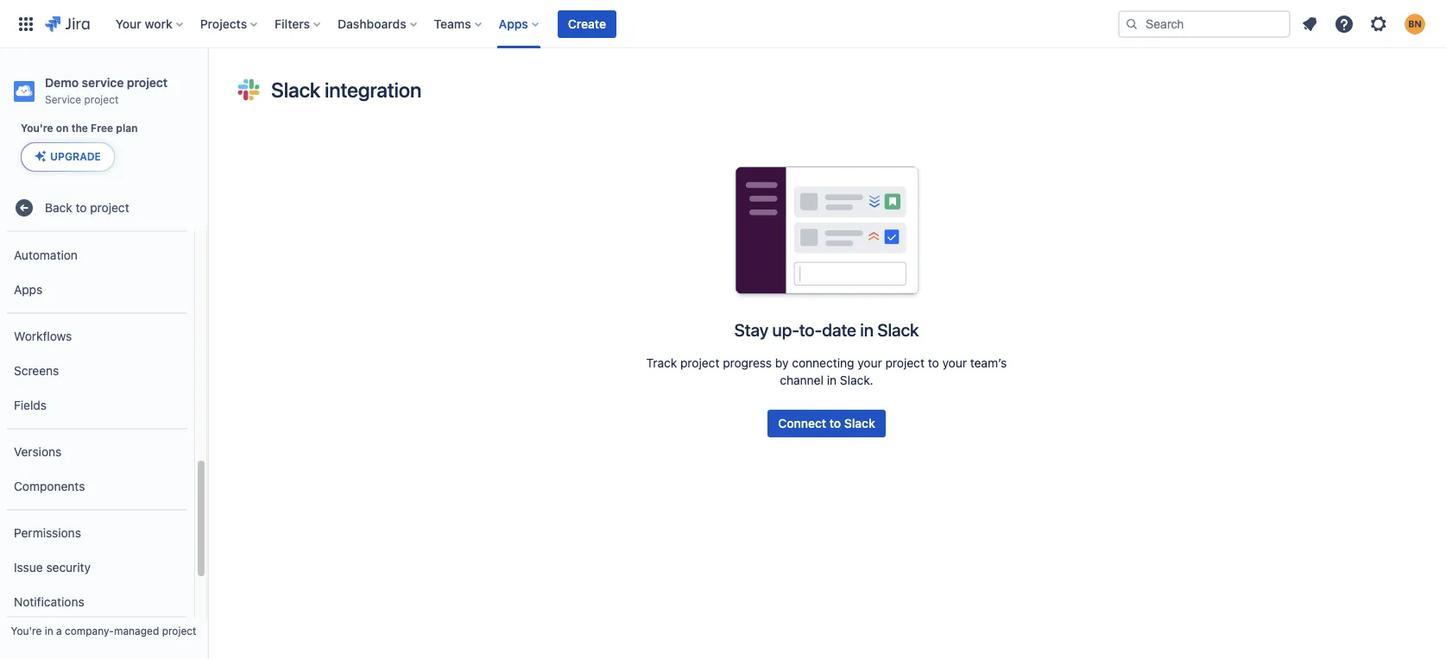 Task type: vqa. For each thing, say whether or not it's contained in the screenshot.
Create
yes



Task type: locate. For each thing, give the bounding box(es) containing it.
components
[[14, 479, 85, 494]]

jira image
[[45, 13, 90, 34], [45, 13, 90, 34]]

security
[[46, 560, 91, 575]]

demo service project service project
[[45, 75, 168, 106]]

versions
[[14, 445, 62, 459]]

banner containing your work
[[0, 0, 1447, 48]]

project
[[127, 75, 168, 90], [84, 93, 119, 106], [90, 200, 129, 215], [162, 625, 196, 638]]

banner
[[0, 0, 1447, 48]]

0 vertical spatial apps
[[499, 16, 528, 31]]

0 vertical spatial you're
[[21, 122, 53, 135]]

your work
[[116, 16, 173, 31]]

your
[[116, 16, 141, 31]]

4 group from the top
[[7, 510, 187, 625]]

work
[[145, 16, 173, 31]]

issue
[[14, 560, 43, 575]]

group
[[7, 0, 187, 313], [7, 313, 187, 429], [7, 429, 187, 510], [7, 510, 187, 625]]

apps for apps dropdown button
[[499, 16, 528, 31]]

you're
[[21, 122, 53, 135], [11, 625, 42, 638]]

0 horizontal spatial apps
[[14, 282, 43, 297]]

you're on the free plan
[[21, 122, 138, 135]]

dashboards
[[338, 16, 407, 31]]

on
[[56, 122, 69, 135]]

apps button
[[494, 10, 546, 38]]

service
[[82, 75, 124, 90]]

1 vertical spatial apps
[[14, 282, 43, 297]]

demo
[[45, 75, 79, 90]]

1 vertical spatial you're
[[11, 625, 42, 638]]

your profile and settings image
[[1405, 13, 1426, 34]]

2 group from the top
[[7, 313, 187, 429]]

project right "to"
[[90, 200, 129, 215]]

Search field
[[1119, 10, 1291, 38]]

you're left in
[[11, 625, 42, 638]]

service
[[45, 93, 81, 106]]

to
[[76, 200, 87, 215]]

the
[[71, 122, 88, 135]]

notifications link
[[7, 586, 187, 620]]

apps right teams dropdown button
[[499, 16, 528, 31]]

1 group from the top
[[7, 0, 187, 313]]

group containing workflows
[[7, 313, 187, 429]]

apps
[[499, 16, 528, 31], [14, 282, 43, 297]]

you're left on on the top of the page
[[21, 122, 53, 135]]

issue security link
[[7, 551, 187, 586]]

in
[[45, 625, 53, 638]]

automation
[[14, 248, 78, 262]]

project down service
[[84, 93, 119, 106]]

issue security
[[14, 560, 91, 575]]

permissions link
[[7, 517, 187, 551]]

permissions
[[14, 526, 81, 540]]

you're for you're on the free plan
[[21, 122, 53, 135]]

project inside back to project link
[[90, 200, 129, 215]]

apps down automation
[[14, 282, 43, 297]]

1 horizontal spatial apps
[[499, 16, 528, 31]]

back to project
[[45, 200, 129, 215]]

apps inside dropdown button
[[499, 16, 528, 31]]

sidebar navigation image
[[188, 69, 226, 104]]

managed
[[114, 625, 159, 638]]

3 group from the top
[[7, 429, 187, 510]]

upgrade button
[[22, 144, 114, 171]]

you're in a company-managed project
[[11, 625, 196, 638]]

group containing versions
[[7, 429, 187, 510]]



Task type: describe. For each thing, give the bounding box(es) containing it.
project right managed on the bottom of the page
[[162, 625, 196, 638]]

primary element
[[10, 0, 1119, 48]]

filters button
[[270, 10, 327, 38]]

back
[[45, 200, 72, 215]]

group containing permissions
[[7, 510, 187, 625]]

you're for you're in a company-managed project
[[11, 625, 42, 638]]

your work button
[[110, 10, 190, 38]]

group containing automation
[[7, 0, 187, 313]]

dashboards button
[[333, 10, 424, 38]]

filters
[[275, 16, 310, 31]]

fields link
[[7, 389, 187, 423]]

versions link
[[7, 435, 187, 470]]

a
[[56, 625, 62, 638]]

project right service
[[127, 75, 168, 90]]

screens link
[[7, 354, 187, 389]]

plan
[[116, 122, 138, 135]]

fields
[[14, 398, 47, 413]]

back to project link
[[7, 191, 200, 226]]

teams
[[434, 16, 471, 31]]

apps for apps link
[[14, 282, 43, 297]]

workflows link
[[7, 320, 187, 354]]

settings image
[[1369, 13, 1390, 34]]

screens
[[14, 363, 59, 378]]

company-
[[65, 625, 114, 638]]

help image
[[1334, 13, 1355, 34]]

automation link
[[7, 239, 187, 273]]

components link
[[7, 470, 187, 505]]

teams button
[[429, 10, 489, 38]]

notifications image
[[1300, 13, 1321, 34]]

projects
[[200, 16, 247, 31]]

workflows
[[14, 329, 72, 344]]

create
[[568, 16, 606, 31]]

apps link
[[7, 273, 187, 308]]

appswitcher icon image
[[16, 13, 36, 34]]

create button
[[558, 10, 617, 38]]

upgrade
[[50, 150, 101, 163]]

projects button
[[195, 10, 264, 38]]

search image
[[1125, 17, 1139, 31]]

free
[[91, 122, 113, 135]]

notifications
[[14, 595, 84, 610]]



